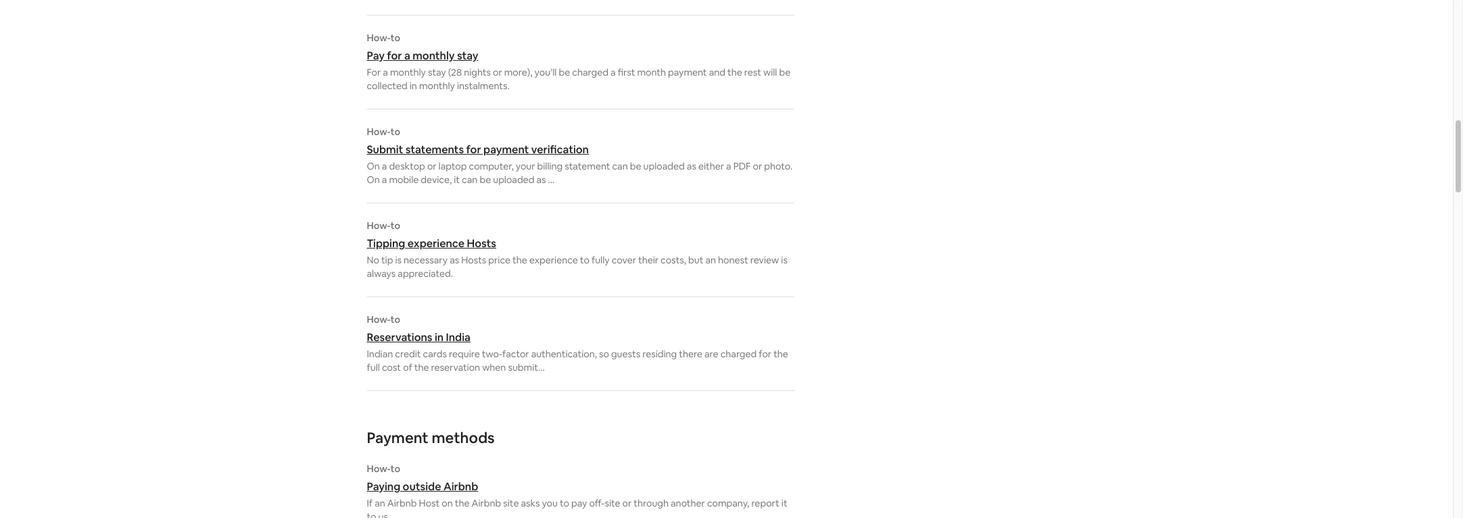 Task type: describe. For each thing, give the bounding box(es) containing it.
a right for
[[383, 66, 388, 78]]

how-to submit statements for payment verification on a desktop or laptop computer, your billing statement can be uploaded as either a pdf or photo. on a mobile device, it can be uploaded as …
[[367, 126, 793, 186]]

a left mobile
[[382, 174, 387, 186]]

host
[[419, 498, 440, 510]]

to left pay
[[560, 498, 569, 510]]

verification
[[531, 143, 589, 157]]

or inside how-to paying outside airbnb if an airbnb host on the airbnb site asks you to pay off-site or through another company, report it to us.
[[623, 498, 632, 510]]

or inside how-to pay for a monthly stay for a monthly stay (28 nights or more), you'll be charged a first month payment and the rest will be collected in monthly instalments.
[[493, 66, 502, 78]]

fully
[[592, 254, 610, 266]]

to inside how-to submit statements for payment verification on a desktop or laptop computer, your billing statement can be uploaded as either a pdf or photo. on a mobile device, it can be uploaded as …
[[391, 126, 400, 138]]

indian
[[367, 348, 393, 360]]

how- for paying
[[367, 463, 391, 475]]

2 is from the left
[[781, 254, 788, 266]]

or right pdf
[[753, 160, 762, 172]]

are
[[705, 348, 719, 360]]

submit
[[367, 143, 403, 157]]

guests
[[611, 348, 641, 360]]

us.
[[378, 511, 390, 519]]

desktop
[[389, 160, 425, 172]]

1 vertical spatial hosts
[[461, 254, 486, 266]]

to inside how-to pay for a monthly stay for a monthly stay (28 nights or more), you'll be charged a first month payment and the rest will be collected in monthly instalments.
[[391, 32, 400, 44]]

outside
[[403, 480, 441, 494]]

tip
[[381, 254, 393, 266]]

cards
[[423, 348, 447, 360]]

1 horizontal spatial uploaded
[[644, 160, 685, 172]]

submit statements for payment verification element
[[367, 126, 794, 187]]

report
[[752, 498, 780, 510]]

for inside how-to submit statements for payment verification on a desktop or laptop computer, your billing statement can be uploaded as either a pdf or photo. on a mobile device, it can be uploaded as …
[[466, 143, 481, 157]]

1 vertical spatial can
[[462, 174, 478, 186]]

1 vertical spatial experience
[[529, 254, 578, 266]]

your
[[516, 160, 535, 172]]

1 horizontal spatial stay
[[457, 49, 479, 63]]

be down computer,
[[480, 174, 491, 186]]

the inside how-to paying outside airbnb if an airbnb host on the airbnb site asks you to pay off-site or through another company, report it to us.
[[455, 498, 470, 510]]

how- for reservations
[[367, 314, 391, 326]]

charged for pay for a monthly stay
[[572, 66, 609, 78]]

off-
[[589, 498, 605, 510]]

how- for tipping
[[367, 220, 391, 232]]

payment inside how-to submit statements for payment verification on a desktop or laptop computer, your billing statement can be uploaded as either a pdf or photo. on a mobile device, it can be uploaded as …
[[484, 143, 529, 157]]

collected
[[367, 80, 408, 92]]

or up device,
[[427, 160, 437, 172]]

reservations
[[367, 331, 433, 345]]

if
[[367, 498, 373, 510]]

for inside how-to pay for a monthly stay for a monthly stay (28 nights or more), you'll be charged a first month payment and the rest will be collected in monthly instalments.
[[387, 49, 402, 63]]

always
[[367, 268, 396, 280]]

pay for a monthly stay element
[[367, 32, 794, 93]]

another
[[671, 498, 705, 510]]

a right pay
[[404, 49, 410, 63]]

the inside "how-to tipping experience hosts no tip is necessary as hosts price the experience to fully cover their costs, but an honest review is always appreciated."
[[513, 254, 527, 266]]

to left fully
[[580, 254, 590, 266]]

it inside how-to submit statements for payment verification on a desktop or laptop computer, your billing statement can be uploaded as either a pdf or photo. on a mobile device, it can be uploaded as …
[[454, 174, 460, 186]]

reservations in india element
[[367, 314, 794, 375]]

cover
[[612, 254, 636, 266]]

photo.
[[764, 160, 793, 172]]

…
[[548, 174, 555, 186]]

on
[[442, 498, 453, 510]]

1 vertical spatial stay
[[428, 66, 446, 78]]

paying outside airbnb element
[[367, 463, 794, 519]]

2 on from the top
[[367, 174, 380, 186]]

credit
[[395, 348, 421, 360]]

india
[[446, 331, 471, 345]]

appreciated.
[[398, 268, 453, 280]]

pay
[[571, 498, 587, 510]]

when
[[482, 362, 506, 374]]

mobile
[[389, 174, 419, 186]]

pay
[[367, 49, 385, 63]]

0 vertical spatial can
[[612, 160, 628, 172]]

a left first
[[611, 66, 616, 78]]

as inside "how-to tipping experience hosts no tip is necessary as hosts price the experience to fully cover their costs, but an honest review is always appreciated."
[[450, 254, 459, 266]]

airbnb right on on the bottom left of page
[[472, 498, 501, 510]]

pdf
[[734, 160, 751, 172]]

for inside how-to reservations in india indian credit cards require two-factor authentication, so guests residing there are charged for the full cost of the reservation when submit…
[[759, 348, 772, 360]]

through
[[634, 498, 669, 510]]

paying
[[367, 480, 401, 494]]

necessary
[[404, 254, 448, 266]]

more),
[[504, 66, 533, 78]]

to inside how-to reservations in india indian credit cards require two-factor authentication, so guests residing there are charged for the full cost of the reservation when submit…
[[391, 314, 400, 326]]

how-to pay for a monthly stay for a monthly stay (28 nights or more), you'll be charged a first month payment and the rest will be collected in monthly instalments.
[[367, 32, 791, 92]]

asks
[[521, 498, 540, 510]]

of
[[403, 362, 412, 374]]

1 on from the top
[[367, 160, 380, 172]]

require
[[449, 348, 480, 360]]

instalments.
[[457, 80, 510, 92]]



Task type: locate. For each thing, give the bounding box(es) containing it.
you
[[542, 498, 558, 510]]

monthly
[[413, 49, 455, 63], [390, 66, 426, 78], [419, 80, 455, 92]]

0 vertical spatial for
[[387, 49, 402, 63]]

how- up paying
[[367, 463, 391, 475]]

as left …
[[537, 174, 546, 186]]

charged for reservations in india
[[721, 348, 757, 360]]

on left mobile
[[367, 174, 380, 186]]

payment methods
[[367, 429, 495, 448]]

1 how- from the top
[[367, 32, 391, 44]]

rest
[[744, 66, 762, 78]]

1 horizontal spatial as
[[537, 174, 546, 186]]

statements
[[406, 143, 464, 157]]

computer,
[[469, 160, 514, 172]]

2 site from the left
[[605, 498, 621, 510]]

site left asks
[[503, 498, 519, 510]]

company,
[[707, 498, 750, 510]]

1 horizontal spatial experience
[[529, 254, 578, 266]]

how- inside how-to pay for a monthly stay for a monthly stay (28 nights or more), you'll be charged a first month payment and the rest will be collected in monthly instalments.
[[367, 32, 391, 44]]

a left pdf
[[726, 160, 732, 172]]

statement
[[565, 160, 610, 172]]

on down "submit"
[[367, 160, 380, 172]]

0 vertical spatial experience
[[408, 237, 465, 251]]

charged inside how-to reservations in india indian credit cards require two-factor authentication, so guests residing there are charged for the full cost of the reservation when submit…
[[721, 348, 757, 360]]

charged inside how-to pay for a monthly stay for a monthly stay (28 nights or more), you'll be charged a first month payment and the rest will be collected in monthly instalments.
[[572, 66, 609, 78]]

can right statement
[[612, 160, 628, 172]]

or up instalments. on the top left of the page
[[493, 66, 502, 78]]

be right will
[[779, 66, 791, 78]]

can down laptop
[[462, 174, 478, 186]]

a
[[404, 49, 410, 63], [383, 66, 388, 78], [611, 66, 616, 78], [382, 160, 387, 172], [726, 160, 732, 172], [382, 174, 387, 186]]

tipping
[[367, 237, 405, 251]]

charged
[[572, 66, 609, 78], [721, 348, 757, 360]]

as right necessary
[[450, 254, 459, 266]]

5 how- from the top
[[367, 463, 391, 475]]

airbnb up on on the bottom left of page
[[444, 480, 478, 494]]

0 horizontal spatial can
[[462, 174, 478, 186]]

an
[[706, 254, 716, 266], [375, 498, 385, 510]]

monthly down (28
[[419, 80, 455, 92]]

for
[[367, 66, 381, 78]]

review
[[751, 254, 779, 266]]

residing
[[643, 348, 677, 360]]

for right are
[[759, 348, 772, 360]]

it down laptop
[[454, 174, 460, 186]]

1 horizontal spatial in
[[435, 331, 444, 345]]

airbnb up us.
[[387, 498, 417, 510]]

authentication,
[[531, 348, 597, 360]]

factor
[[503, 348, 529, 360]]

0 horizontal spatial stay
[[428, 66, 446, 78]]

uploaded down your
[[493, 174, 535, 186]]

1 vertical spatial uploaded
[[493, 174, 535, 186]]

monthly up collected
[[390, 66, 426, 78]]

how- up the reservations
[[367, 314, 391, 326]]

how- up pay
[[367, 32, 391, 44]]

paying outside airbnb link
[[367, 480, 794, 494]]

in
[[410, 80, 417, 92], [435, 331, 444, 345]]

1 is from the left
[[395, 254, 402, 266]]

0 horizontal spatial an
[[375, 498, 385, 510]]

device,
[[421, 174, 452, 186]]

experience down tipping experience hosts link
[[529, 254, 578, 266]]

2 vertical spatial monthly
[[419, 80, 455, 92]]

how- up "submit"
[[367, 126, 391, 138]]

or left through
[[623, 498, 632, 510]]

1 vertical spatial charged
[[721, 348, 757, 360]]

in up cards
[[435, 331, 444, 345]]

and
[[709, 66, 726, 78]]

full
[[367, 362, 380, 374]]

how- inside how-to submit statements for payment verification on a desktop or laptop computer, your billing statement can be uploaded as either a pdf or photo. on a mobile device, it can be uploaded as …
[[367, 126, 391, 138]]

methods
[[432, 429, 495, 448]]

how- inside how-to paying outside airbnb if an airbnb host on the airbnb site asks you to pay off-site or through another company, report it to us.
[[367, 463, 391, 475]]

0 horizontal spatial uploaded
[[493, 174, 535, 186]]

either
[[699, 160, 724, 172]]

payment
[[367, 429, 429, 448]]

for right pay
[[387, 49, 402, 63]]

a down "submit"
[[382, 160, 387, 172]]

how-to tipping experience hosts no tip is necessary as hosts price the experience to fully cover their costs, but an honest review is always appreciated.
[[367, 220, 788, 280]]

be right "you'll"
[[559, 66, 570, 78]]

to up paying
[[391, 463, 400, 475]]

payment
[[668, 66, 707, 78], [484, 143, 529, 157]]

1 site from the left
[[503, 498, 519, 510]]

is right the tip
[[395, 254, 402, 266]]

0 vertical spatial in
[[410, 80, 417, 92]]

as
[[687, 160, 697, 172], [537, 174, 546, 186], [450, 254, 459, 266]]

site right pay
[[605, 498, 621, 510]]

be right statement
[[630, 160, 642, 172]]

submit…
[[508, 362, 545, 374]]

how- inside how-to reservations in india indian credit cards require two-factor authentication, so guests residing there are charged for the full cost of the reservation when submit…
[[367, 314, 391, 326]]

0 vertical spatial stay
[[457, 49, 479, 63]]

0 vertical spatial on
[[367, 160, 380, 172]]

billing
[[537, 160, 563, 172]]

1 vertical spatial in
[[435, 331, 444, 345]]

costs,
[[661, 254, 686, 266]]

stay up nights
[[457, 49, 479, 63]]

0 vertical spatial payment
[[668, 66, 707, 78]]

month
[[637, 66, 666, 78]]

tipping experience hosts link
[[367, 237, 794, 251]]

or
[[493, 66, 502, 78], [427, 160, 437, 172], [753, 160, 762, 172], [623, 498, 632, 510]]

payment inside how-to pay for a monthly stay for a monthly stay (28 nights or more), you'll be charged a first month payment and the rest will be collected in monthly instalments.
[[668, 66, 707, 78]]

to down if
[[367, 511, 376, 519]]

payment up computer,
[[484, 143, 529, 157]]

is
[[395, 254, 402, 266], [781, 254, 788, 266]]

0 horizontal spatial site
[[503, 498, 519, 510]]

reservations in india link
[[367, 331, 794, 345]]

how-to paying outside airbnb if an airbnb host on the airbnb site asks you to pay off-site or through another company, report it to us.
[[367, 463, 788, 519]]

in inside how-to pay for a monthly stay for a monthly stay (28 nights or more), you'll be charged a first month payment and the rest will be collected in monthly instalments.
[[410, 80, 417, 92]]

3 how- from the top
[[367, 220, 391, 232]]

0 horizontal spatial it
[[454, 174, 460, 186]]

price
[[489, 254, 511, 266]]

0 horizontal spatial experience
[[408, 237, 465, 251]]

how- inside "how-to tipping experience hosts no tip is necessary as hosts price the experience to fully cover their costs, but an honest review is always appreciated."
[[367, 220, 391, 232]]

0 vertical spatial monthly
[[413, 49, 455, 63]]

on
[[367, 160, 380, 172], [367, 174, 380, 186]]

1 vertical spatial as
[[537, 174, 546, 186]]

charged right are
[[721, 348, 757, 360]]

2 vertical spatial for
[[759, 348, 772, 360]]

charged down pay for a monthly stay link
[[572, 66, 609, 78]]

to up "submit"
[[391, 126, 400, 138]]

1 horizontal spatial is
[[781, 254, 788, 266]]

reservation
[[431, 362, 480, 374]]

it right report at the bottom right of the page
[[782, 498, 788, 510]]

laptop
[[439, 160, 467, 172]]

the inside how-to pay for a monthly stay for a monthly stay (28 nights or more), you'll be charged a first month payment and the rest will be collected in monthly instalments.
[[728, 66, 742, 78]]

for
[[387, 49, 402, 63], [466, 143, 481, 157], [759, 348, 772, 360]]

to
[[391, 32, 400, 44], [391, 126, 400, 138], [391, 220, 400, 232], [580, 254, 590, 266], [391, 314, 400, 326], [391, 463, 400, 475], [560, 498, 569, 510], [367, 511, 376, 519]]

0 vertical spatial hosts
[[467, 237, 496, 251]]

site
[[503, 498, 519, 510], [605, 498, 621, 510]]

0 horizontal spatial in
[[410, 80, 417, 92]]

uploaded left either
[[644, 160, 685, 172]]

1 vertical spatial for
[[466, 143, 481, 157]]

hosts
[[467, 237, 496, 251], [461, 254, 486, 266]]

there
[[679, 348, 703, 360]]

4 how- from the top
[[367, 314, 391, 326]]

1 horizontal spatial can
[[612, 160, 628, 172]]

1 horizontal spatial for
[[466, 143, 481, 157]]

be
[[559, 66, 570, 78], [779, 66, 791, 78], [630, 160, 642, 172], [480, 174, 491, 186]]

first
[[618, 66, 635, 78]]

in right collected
[[410, 80, 417, 92]]

but
[[689, 254, 704, 266]]

0 horizontal spatial is
[[395, 254, 402, 266]]

the
[[728, 66, 742, 78], [513, 254, 527, 266], [774, 348, 789, 360], [414, 362, 429, 374], [455, 498, 470, 510]]

how- for pay
[[367, 32, 391, 44]]

no
[[367, 254, 379, 266]]

stay left (28
[[428, 66, 446, 78]]

0 vertical spatial as
[[687, 160, 697, 172]]

for up computer,
[[466, 143, 481, 157]]

1 vertical spatial payment
[[484, 143, 529, 157]]

pay for a monthly stay link
[[367, 49, 794, 63]]

tipping experience hosts element
[[367, 220, 794, 281]]

it
[[454, 174, 460, 186], [782, 498, 788, 510]]

0 vertical spatial an
[[706, 254, 716, 266]]

cost
[[382, 362, 401, 374]]

2 how- from the top
[[367, 126, 391, 138]]

to up tipping
[[391, 220, 400, 232]]

you'll
[[535, 66, 557, 78]]

0 vertical spatial uploaded
[[644, 160, 685, 172]]

submit statements for payment verification link
[[367, 143, 794, 157]]

so
[[599, 348, 609, 360]]

1 vertical spatial an
[[375, 498, 385, 510]]

how-to reservations in india indian credit cards require two-factor authentication, so guests residing there are charged for the full cost of the reservation when submit…
[[367, 314, 789, 374]]

1 horizontal spatial payment
[[668, 66, 707, 78]]

uploaded
[[644, 160, 685, 172], [493, 174, 535, 186]]

2 horizontal spatial for
[[759, 348, 772, 360]]

0 horizontal spatial for
[[387, 49, 402, 63]]

hosts up 'price'
[[467, 237, 496, 251]]

an right if
[[375, 498, 385, 510]]

0 horizontal spatial as
[[450, 254, 459, 266]]

2 horizontal spatial as
[[687, 160, 697, 172]]

is right review
[[781, 254, 788, 266]]

in inside how-to reservations in india indian credit cards require two-factor authentication, so guests residing there are charged for the full cost of the reservation when submit…
[[435, 331, 444, 345]]

how- up tipping
[[367, 220, 391, 232]]

nights
[[464, 66, 491, 78]]

1 horizontal spatial it
[[782, 498, 788, 510]]

monthly up (28
[[413, 49, 455, 63]]

0 horizontal spatial charged
[[572, 66, 609, 78]]

0 vertical spatial it
[[454, 174, 460, 186]]

can
[[612, 160, 628, 172], [462, 174, 478, 186]]

1 horizontal spatial charged
[[721, 348, 757, 360]]

how-
[[367, 32, 391, 44], [367, 126, 391, 138], [367, 220, 391, 232], [367, 314, 391, 326], [367, 463, 391, 475]]

1 vertical spatial monthly
[[390, 66, 426, 78]]

1 vertical spatial on
[[367, 174, 380, 186]]

their
[[638, 254, 659, 266]]

2 vertical spatial as
[[450, 254, 459, 266]]

experience
[[408, 237, 465, 251], [529, 254, 578, 266]]

will
[[764, 66, 777, 78]]

(28
[[448, 66, 462, 78]]

honest
[[718, 254, 749, 266]]

an inside "how-to tipping experience hosts no tip is necessary as hosts price the experience to fully cover their costs, but an honest review is always appreciated."
[[706, 254, 716, 266]]

it inside how-to paying outside airbnb if an airbnb host on the airbnb site asks you to pay off-site or through another company, report it to us.
[[782, 498, 788, 510]]

to up the reservations
[[391, 314, 400, 326]]

as left either
[[687, 160, 697, 172]]

an inside how-to paying outside airbnb if an airbnb host on the airbnb site asks you to pay off-site or through another company, report it to us.
[[375, 498, 385, 510]]

0 horizontal spatial payment
[[484, 143, 529, 157]]

0 vertical spatial charged
[[572, 66, 609, 78]]

1 horizontal spatial an
[[706, 254, 716, 266]]

two-
[[482, 348, 503, 360]]

an right the but
[[706, 254, 716, 266]]

hosts left 'price'
[[461, 254, 486, 266]]

stay
[[457, 49, 479, 63], [428, 66, 446, 78]]

payment left and
[[668, 66, 707, 78]]

how- for submit
[[367, 126, 391, 138]]

1 vertical spatial it
[[782, 498, 788, 510]]

to up collected
[[391, 32, 400, 44]]

1 horizontal spatial site
[[605, 498, 621, 510]]

experience up necessary
[[408, 237, 465, 251]]



Task type: vqa. For each thing, say whether or not it's contained in the screenshot.


